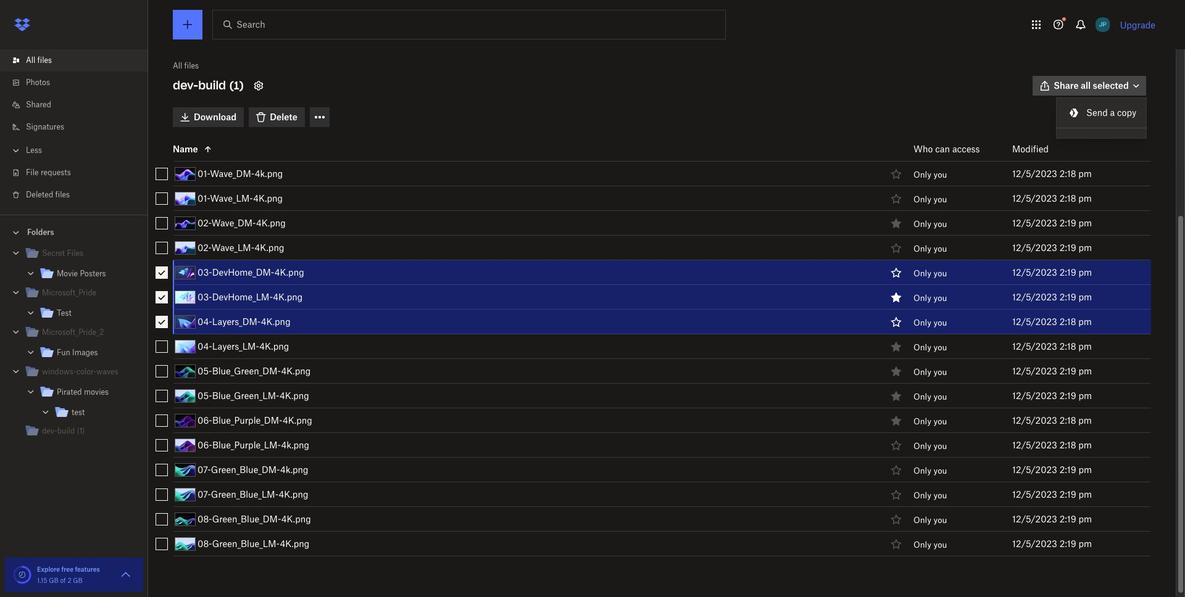 Task type: describe. For each thing, give the bounding box(es) containing it.
/dev-build (1)/04-layers_dm-4k.png image
[[175, 315, 196, 329]]

12/5/2023 for 08-green_blue_lm-4k.png
[[1013, 539, 1058, 549]]

fun images
[[57, 348, 98, 358]]

upgrade link
[[1121, 19, 1156, 30]]

test link
[[40, 306, 138, 322]]

access
[[953, 144, 980, 154]]

/dev-build (1)/01-wave_dm-4k.png image
[[175, 167, 196, 181]]

shared link
[[10, 94, 148, 116]]

only for 03-devhome_dm-4k.png
[[914, 269, 932, 278]]

send
[[1087, 107, 1108, 118]]

07-green_blue_lm-4k.png
[[198, 489, 308, 500]]

name 08-green_blue_lm-4k.png, modified 12/5/2023 2:19 pm, element
[[146, 532, 1152, 557]]

only you for 08-green_blue_lm-4k.png
[[914, 540, 948, 550]]

pm for 02-wave_dm-4k.png
[[1079, 218, 1093, 228]]

/dev-build (1)/08-green_blue_dm-4k.png image
[[175, 513, 196, 526]]

quota usage element
[[12, 566, 32, 585]]

signatures link
[[10, 116, 148, 138]]

07- for green_blue_lm-
[[198, 489, 211, 500]]

05-blue_green_dm-4k.png link
[[198, 364, 311, 379]]

fun images link
[[40, 345, 138, 362]]

only you button for 06-blue_purple_lm-4k.png
[[914, 441, 948, 451]]

who
[[914, 144, 933, 154]]

name button
[[173, 142, 884, 157]]

name
[[173, 144, 198, 154]]

12/5/2023 2:19 pm for 05-blue_green_dm-4k.png
[[1013, 366, 1093, 376]]

04-layers_lm-4k.png
[[198, 341, 289, 352]]

only you for 03-devhome_lm-4k.png
[[914, 293, 948, 303]]

12/5/2023 for 01-wave_dm-4k.png
[[1013, 168, 1058, 179]]

12/5/2023 2:19 pm for 07-green_blue_dm-4k.png
[[1013, 465, 1093, 475]]

of
[[60, 577, 66, 585]]

4k.png for 08-green_blue_dm-4k.png
[[281, 514, 311, 525]]

2:18 for 01-wave_lm-4k.png
[[1060, 193, 1077, 204]]

2:19 for 05-blue_green_dm-4k.png
[[1060, 366, 1077, 376]]

folders button
[[0, 223, 148, 241]]

all files inside list item
[[26, 56, 52, 65]]

4k.png for 06-blue_purple_dm-4k.png
[[283, 415, 312, 426]]

name 03-devhome_dm-4k.png, modified 12/5/2023 2:19 pm, element
[[146, 261, 1152, 285]]

only you button for 08-green_blue_lm-4k.png
[[914, 540, 948, 550]]

2:19 for 02-wave_dm-4k.png
[[1060, 218, 1077, 228]]

you for 01-wave_lm-4k.png
[[934, 194, 948, 204]]

4k.png for 02-wave_dm-4k.png
[[256, 218, 286, 228]]

movies
[[84, 388, 109, 397]]

/dev-build (1)/07-green_blue_lm-4k.png image
[[175, 488, 196, 502]]

deleted files
[[26, 190, 70, 199]]

2:19 for 07-green_blue_dm-4k.png
[[1060, 465, 1077, 475]]

01- for wave_lm-
[[198, 193, 210, 204]]

pm for 05-blue_green_dm-4k.png
[[1079, 366, 1093, 376]]

1 horizontal spatial all files
[[173, 61, 199, 70]]

12/5/2023 for 07-green_blue_lm-4k.png
[[1013, 489, 1058, 500]]

08-green_blue_lm-4k.png
[[198, 539, 310, 549]]

03-devhome_lm-4k.png
[[198, 292, 303, 302]]

pirated
[[57, 388, 82, 397]]

green_blue_dm- for 07-
[[211, 465, 280, 475]]

06- for blue_purple_lm-
[[198, 440, 212, 451]]

08-green_blue_lm-4k.png link
[[198, 537, 310, 552]]

only you button for 03-devhome_dm-4k.png
[[914, 269, 948, 278]]

12/5/2023 for 06-blue_purple_dm-4k.png
[[1013, 415, 1058, 426]]

test link
[[54, 405, 138, 422]]

deleted files link
[[10, 184, 148, 206]]

only for 07-green_blue_lm-4k.png
[[914, 491, 932, 501]]

only you for 04-layers_lm-4k.png
[[914, 343, 948, 353]]

/dev-build (1)/03-devhome_lm-4k.png image
[[175, 291, 196, 304]]

03-devhome_dm-4k.png link
[[198, 265, 304, 280]]

pm for 08-green_blue_lm-4k.png
[[1079, 539, 1093, 549]]

12/5/2023 2:18 pm for 04-layers_dm-4k.png
[[1013, 317, 1092, 327]]

a
[[1111, 107, 1115, 118]]

/dev-build (1)/01-wave_lm-4k.png image
[[175, 192, 196, 205]]

send a copy menu item
[[1057, 103, 1147, 123]]

05-blue_green_dm-4k.png
[[198, 366, 311, 376]]

test
[[57, 309, 72, 318]]

/dev-build (1)/04-layers_lm-4k.png image
[[175, 340, 196, 354]]

pm for 04-layers_lm-4k.png
[[1079, 341, 1092, 352]]

pm for 07-green_blue_dm-4k.png
[[1079, 465, 1093, 475]]

fun
[[57, 348, 70, 358]]

2:19 for 05-blue_green_lm-4k.png
[[1060, 391, 1077, 401]]

remove from starred image
[[889, 290, 904, 305]]

12/5/2023 2:18 pm for 01-wave_lm-4k.png
[[1013, 193, 1092, 204]]

posters
[[80, 269, 106, 279]]

/dev-build (1)/06-blue_purple_dm-4k.png image
[[175, 414, 196, 428]]

add to starred image for 01-wave_lm-4k.png
[[889, 191, 904, 206]]

devhome_lm-
[[212, 292, 273, 302]]

02-wave_dm-4k.png link
[[198, 216, 286, 231]]

12/5/2023 2:19 pm for 03-devhome_dm-4k.png
[[1013, 267, 1093, 278]]

send a copy
[[1087, 107, 1137, 118]]

requests
[[41, 168, 71, 177]]

07-green_blue_dm-4k.png
[[198, 465, 309, 475]]

name 04-layers_lm-4k.png, modified 12/5/2023 2:18 pm, element
[[146, 335, 1152, 359]]

05-blue_green_lm-4k.png link
[[198, 389, 309, 404]]

send a copy menu
[[1057, 98, 1147, 138]]

03-devhome_dm-4k.png
[[198, 267, 304, 278]]

only you button for 03-devhome_lm-4k.png
[[914, 293, 948, 303]]

pm for 02-wave_lm-4k.png
[[1079, 242, 1093, 253]]

04- for layers_dm-
[[198, 317, 212, 327]]

1 horizontal spatial all
[[173, 61, 182, 70]]

4k.png for blue_purple_lm-
[[281, 440, 309, 451]]

remove from starred image for 05-blue_green_lm-4k.png
[[889, 389, 904, 404]]

(1)
[[229, 78, 244, 93]]

you for 01-wave_dm-4k.png
[[934, 170, 948, 180]]

1 horizontal spatial all files link
[[173, 60, 199, 72]]

add to starred image for 06-blue_purple_lm-4k.png
[[889, 438, 904, 453]]

04- for layers_lm-
[[198, 341, 212, 352]]

4k.png for 02-wave_lm-4k.png
[[255, 242, 284, 253]]

06-blue_purple_lm-4k.png link
[[198, 438, 309, 453]]

list containing all files
[[0, 42, 148, 215]]

12/5/2023 2:18 pm for 06-blue_purple_dm-4k.png
[[1013, 415, 1092, 426]]

you for 04-layers_dm-4k.png
[[934, 318, 948, 328]]

04-layers_lm-4k.png link
[[198, 339, 289, 354]]

copy
[[1118, 107, 1137, 118]]

12/5/2023 for 07-green_blue_dm-4k.png
[[1013, 465, 1058, 475]]

pirated movies link
[[40, 385, 138, 401]]

layers_lm-
[[212, 341, 260, 352]]

only you for 01-wave_lm-4k.png
[[914, 194, 948, 204]]

you for 07-green_blue_dm-4k.png
[[934, 466, 948, 476]]

only you for 08-green_blue_dm-4k.png
[[914, 516, 948, 525]]

wave_lm- for 01-
[[210, 193, 253, 204]]

pm for 03-devhome_dm-4k.png
[[1079, 267, 1093, 278]]

2 horizontal spatial files
[[184, 61, 199, 70]]

add to starred image for 04-layers_dm-4k.png
[[889, 315, 904, 329]]

only you for 06-blue_purple_dm-4k.png
[[914, 417, 948, 427]]

signatures
[[26, 122, 64, 132]]

pm for 01-wave_lm-4k.png
[[1079, 193, 1092, 204]]

blue_green_lm-
[[212, 391, 280, 401]]

only for 06-blue_purple_lm-4k.png
[[914, 441, 932, 451]]

01-wave_dm-4k.png link
[[198, 166, 283, 181]]

shared
[[26, 100, 51, 109]]

08-green_blue_dm-4k.png link
[[198, 512, 311, 527]]

12/5/2023 for 06-blue_purple_lm-4k.png
[[1013, 440, 1058, 451]]

name 03-devhome_lm-4k.png, modified 12/5/2023 2:19 pm, element
[[146, 285, 1152, 310]]

2 gb from the left
[[73, 577, 83, 585]]

4k.png for 08-green_blue_lm-4k.png
[[280, 539, 310, 549]]

12/5/2023 for 05-blue_green_dm-4k.png
[[1013, 366, 1058, 376]]

pm for 01-wave_dm-4k.png
[[1079, 168, 1092, 179]]

03- for devhome_lm-
[[198, 292, 212, 302]]

pm for 05-blue_green_lm-4k.png
[[1079, 391, 1093, 401]]

4k.png for 04-layers_lm-4k.png
[[260, 341, 289, 352]]

you for 02-wave_lm-4k.png
[[934, 244, 948, 254]]

dev-
[[173, 78, 198, 93]]

3
[[1066, 113, 1072, 123]]

table containing name
[[146, 137, 1152, 557]]

add to starred image for 03-devhome_dm-4k.png
[[889, 265, 904, 280]]

photos link
[[10, 72, 148, 94]]

1 gb from the left
[[49, 577, 58, 585]]

add to starred image for 08-green_blue_lm-4k.png
[[889, 537, 904, 552]]

layers_dm-
[[212, 317, 261, 327]]

explore free features 1.15 gb of 2 gb
[[37, 566, 100, 585]]

you for 02-wave_dm-4k.png
[[934, 219, 948, 229]]

02-wave_lm-4k.png link
[[198, 241, 284, 255]]

04-layers_dm-4k.png
[[198, 317, 291, 327]]

01-wave_lm-4k.png link
[[198, 191, 283, 206]]

only for 05-blue_green_dm-4k.png
[[914, 367, 932, 377]]

photos
[[26, 78, 50, 87]]

folders
[[27, 228, 54, 237]]

only you button for 07-green_blue_dm-4k.png
[[914, 466, 948, 476]]

dev-build (1)
[[173, 78, 244, 93]]

all inside all files list item
[[26, 56, 35, 65]]

4k.png for 05-blue_green_lm-4k.png
[[280, 391, 309, 401]]

only you button for 02-wave_lm-4k.png
[[914, 244, 948, 254]]

only you for 04-layers_dm-4k.png
[[914, 318, 948, 328]]

12/5/2023 2:19 pm for 08-green_blue_dm-4k.png
[[1013, 514, 1093, 525]]

0 horizontal spatial all files link
[[10, 49, 148, 72]]

only you button for 07-green_blue_lm-4k.png
[[914, 491, 948, 501]]

3 selected
[[1066, 113, 1110, 123]]

/dev-build (1)/06-blue_purple_lm-4k.png image
[[175, 439, 196, 452]]

12/5/2023 2:19 pm for 02-wave_lm-4k.png
[[1013, 242, 1093, 253]]

/dev-build (1)/02-wave_dm-4k.png image
[[175, 216, 196, 230]]

12/5/2023 2:19 pm for 03-devhome_lm-4k.png
[[1013, 292, 1093, 302]]

only you for 03-devhome_dm-4k.png
[[914, 269, 948, 278]]



Task type: locate. For each thing, give the bounding box(es) containing it.
2 2:19 from the top
[[1060, 242, 1077, 253]]

9 only from the top
[[914, 367, 932, 377]]

only you inside 'name 04-layers_dm-4k.png, modified 12/5/2023 2:18 pm,' 'element'
[[914, 318, 948, 328]]

/dev-build (1)/05-blue_green_lm-4k.png image
[[175, 389, 196, 403]]

2 only from the top
[[914, 194, 932, 204]]

4 remove from starred image from the top
[[889, 389, 904, 404]]

6 only you button from the top
[[914, 293, 948, 303]]

02-wave_dm-4k.png
[[198, 218, 286, 228]]

modified
[[1013, 144, 1049, 154]]

6 you from the top
[[934, 293, 948, 303]]

you for 05-blue_green_lm-4k.png
[[934, 392, 948, 402]]

only you button inside name 06-blue_purple_lm-4k.png, modified 12/5/2023 2:18 pm, element
[[914, 441, 948, 451]]

add to starred image inside name 08-green_blue_dm-4k.png, modified 12/5/2023 2:19 pm, element
[[889, 512, 904, 527]]

name 01-wave_dm-4k.png, modified 12/5/2023 2:18 pm, element
[[146, 162, 1152, 187]]

name 01-wave_lm-4k.png, modified 12/5/2023 2:18 pm, element
[[146, 187, 1152, 211]]

01-
[[198, 168, 210, 179], [198, 193, 210, 204]]

1 vertical spatial 04-
[[198, 341, 212, 352]]

file
[[26, 168, 39, 177]]

6 12/5/2023 2:19 pm from the top
[[1013, 391, 1093, 401]]

remove from starred image for 02-wave_dm-4k.png
[[889, 216, 904, 231]]

/dev-build (1)/08-green_blue_lm-4k.png image
[[175, 538, 196, 551]]

0 vertical spatial 01-
[[198, 168, 210, 179]]

2 remove from starred image from the top
[[889, 339, 904, 354]]

name 05-blue_green_lm-4k.png, modified 12/5/2023 2:19 pm, element
[[146, 384, 1152, 409]]

only you button inside the name 03-devhome_dm-4k.png, modified 12/5/2023 2:19 pm, element
[[914, 269, 948, 278]]

you inside the name 03-devhome_dm-4k.png, modified 12/5/2023 2:19 pm, element
[[934, 269, 948, 278]]

12/5/2023 2:18 pm inside name 06-blue_purple_dm-4k.png, modified 12/5/2023 2:18 pm, element
[[1013, 415, 1092, 426]]

only you inside name 01-wave_lm-4k.png, modified 12/5/2023 2:18 pm, element
[[914, 194, 948, 204]]

1.15
[[37, 577, 47, 585]]

7 only you button from the top
[[914, 318, 948, 328]]

0 vertical spatial green_blue_lm-
[[211, 489, 279, 500]]

16 only you from the top
[[914, 540, 948, 550]]

1 you from the top
[[934, 170, 948, 180]]

add to starred image for 01-wave_dm-4k.png
[[889, 166, 904, 181]]

only you for 01-wave_dm-4k.png
[[914, 170, 948, 180]]

9 only you from the top
[[914, 367, 948, 377]]

/dev-build (1)/07-green_blue_dm-4k.png image
[[175, 463, 196, 477]]

only you inside name 05-blue_green_lm-4k.png, modified 12/5/2023 2:19 pm, element
[[914, 392, 948, 402]]

5 only you button from the top
[[914, 269, 948, 278]]

4k.png up 05-blue_green_lm-4k.png in the bottom of the page
[[281, 366, 311, 376]]

08- for green_blue_dm-
[[198, 514, 212, 525]]

08-
[[198, 514, 212, 525], [198, 539, 212, 549]]

06- right /dev-build (1)/06-blue_purple_dm-4k.png image
[[198, 415, 212, 426]]

12/5/2023 for 02-wave_dm-4k.png
[[1013, 218, 1058, 228]]

/dev-build (1)/03-devhome_dm-4k.png image
[[175, 266, 196, 279]]

only you inside name 02-wave_dm-4k.png, modified 12/5/2023 2:19 pm, element
[[914, 219, 948, 229]]

12/5/2023 for 03-devhome_dm-4k.png
[[1013, 267, 1058, 278]]

02-wave_lm-4k.png
[[198, 242, 284, 253]]

pm inside 'element'
[[1079, 317, 1092, 327]]

remove from starred image inside name 04-layers_lm-4k.png, modified 12/5/2023 2:18 pm, element
[[889, 339, 904, 354]]

12/5/2023 2:18 pm
[[1013, 168, 1092, 179], [1013, 193, 1092, 204], [1013, 317, 1092, 327], [1013, 341, 1092, 352], [1013, 415, 1092, 426], [1013, 440, 1092, 451]]

2:18 for 06-blue_purple_lm-4k.png
[[1060, 440, 1077, 451]]

06- for blue_purple_dm-
[[198, 415, 212, 426]]

you inside name 03-devhome_lm-4k.png, modified 12/5/2023 2:19 pm, element
[[934, 293, 948, 303]]

only you inside name 07-green_blue_dm-4k.png, modified 12/5/2023 2:19 pm, element
[[914, 466, 948, 476]]

remove from starred image inside name 05-blue_green_lm-4k.png, modified 12/5/2023 2:19 pm, element
[[889, 389, 904, 404]]

16 only from the top
[[914, 540, 932, 550]]

03- right /dev-build (1)/03-devhome_lm-4k.png image
[[198, 292, 212, 302]]

10 only you from the top
[[914, 392, 948, 402]]

12 only you button from the top
[[914, 441, 948, 451]]

only you inside name 05-blue_green_dm-4k.png, modified 12/5/2023 2:19 pm, element
[[914, 367, 948, 377]]

1 only from the top
[[914, 170, 932, 180]]

files right 'deleted' on the left
[[55, 190, 70, 199]]

12/5/2023 2:19 pm for 07-green_blue_lm-4k.png
[[1013, 489, 1093, 500]]

0 vertical spatial green_blue_dm-
[[211, 465, 280, 475]]

02- right /dev-build (1)/02-wave_lm-4k.png image
[[198, 242, 212, 253]]

0 vertical spatial 06-
[[198, 415, 212, 426]]

only you inside name 01-wave_dm-4k.png, modified 12/5/2023 2:18 pm, element
[[914, 170, 948, 180]]

10 12/5/2023 from the top
[[1013, 391, 1058, 401]]

07- for green_blue_dm-
[[198, 465, 211, 475]]

1 vertical spatial 4k.png
[[281, 440, 309, 451]]

only for 07-green_blue_dm-4k.png
[[914, 466, 932, 476]]

4k.png down 03-devhome_dm-4k.png link
[[273, 292, 303, 302]]

movie
[[57, 269, 78, 279]]

03- right /dev-build (1)/03-devhome_dm-4k.png icon
[[198, 267, 212, 278]]

2 vertical spatial 4k.png
[[280, 465, 309, 475]]

12/5/2023 2:18 pm inside name 01-wave_lm-4k.png, modified 12/5/2023 2:18 pm, element
[[1013, 193, 1092, 204]]

4k.png up 01-wave_lm-4k.png at left
[[255, 168, 283, 179]]

only you inside name 08-green_blue_lm-4k.png, modified 12/5/2023 2:19 pm, element
[[914, 540, 948, 550]]

4k.png
[[253, 193, 283, 204], [256, 218, 286, 228], [255, 242, 284, 253], [275, 267, 304, 278], [273, 292, 303, 302], [261, 317, 291, 327], [260, 341, 289, 352], [281, 366, 311, 376], [280, 391, 309, 401], [283, 415, 312, 426], [279, 489, 308, 500], [281, 514, 311, 525], [280, 539, 310, 549]]

05- right /dev-build (1)/05-blue_green_dm-4k.png icon
[[198, 366, 212, 376]]

0 vertical spatial 03-
[[198, 267, 212, 278]]

8 you from the top
[[934, 343, 948, 353]]

only you button inside name 08-green_blue_dm-4k.png, modified 12/5/2023 2:19 pm, element
[[914, 516, 948, 525]]

1 vertical spatial green_blue_lm-
[[212, 539, 280, 549]]

green_blue_lm- inside 07-green_blue_lm-4k.png link
[[211, 489, 279, 500]]

only you button inside the name 02-wave_lm-4k.png, modified 12/5/2023 2:19 pm, element
[[914, 244, 948, 254]]

pm
[[1079, 168, 1092, 179], [1079, 193, 1092, 204], [1079, 218, 1093, 228], [1079, 242, 1093, 253], [1079, 267, 1093, 278], [1079, 292, 1093, 302], [1079, 317, 1092, 327], [1079, 341, 1092, 352], [1079, 366, 1093, 376], [1079, 391, 1093, 401], [1079, 415, 1092, 426], [1079, 440, 1092, 451], [1079, 465, 1093, 475], [1079, 489, 1093, 500], [1079, 514, 1093, 525], [1079, 539, 1093, 549]]

only you button for 04-layers_dm-4k.png
[[914, 318, 948, 328]]

4k.png inside 'element'
[[261, 317, 291, 327]]

only for 02-wave_dm-4k.png
[[914, 219, 932, 229]]

only you button inside name 05-blue_green_dm-4k.png, modified 12/5/2023 2:19 pm, element
[[914, 367, 948, 377]]

2 02- from the top
[[198, 242, 212, 253]]

05- for blue_green_dm-
[[198, 366, 212, 376]]

4 you from the top
[[934, 244, 948, 254]]

12/5/2023 2:19 pm for 02-wave_dm-4k.png
[[1013, 218, 1093, 228]]

add to starred image
[[889, 166, 904, 181], [889, 241, 904, 255], [889, 315, 904, 329], [889, 537, 904, 552]]

06-blue_purple_lm-4k.png
[[198, 440, 309, 451]]

1 12/5/2023 2:19 pm from the top
[[1013, 218, 1093, 228]]

06-blue_purple_dm-4k.png
[[198, 415, 312, 426]]

only for 04-layers_dm-4k.png
[[914, 318, 932, 328]]

10 12/5/2023 2:19 pm from the top
[[1013, 539, 1093, 549]]

1 vertical spatial 08-
[[198, 539, 212, 549]]

only you for 05-blue_green_dm-4k.png
[[914, 367, 948, 377]]

wave_lm- down 02-wave_dm-4k.png link
[[211, 242, 255, 253]]

files inside 'link'
[[55, 190, 70, 199]]

you inside name 01-wave_lm-4k.png, modified 12/5/2023 2:18 pm, element
[[934, 194, 948, 204]]

wave_lm-
[[210, 193, 253, 204], [211, 242, 255, 253]]

9 only you button from the top
[[914, 367, 948, 377]]

0 vertical spatial wave_dm-
[[210, 168, 255, 179]]

4k.png up 08-green_blue_lm-4k.png
[[281, 514, 311, 525]]

only inside name 03-devhome_lm-4k.png, modified 12/5/2023 2:19 pm, element
[[914, 293, 932, 303]]

files up 'dev-' at left
[[184, 61, 199, 70]]

8 12/5/2023 2:19 pm from the top
[[1013, 489, 1093, 500]]

only you
[[914, 170, 948, 180], [914, 194, 948, 204], [914, 219, 948, 229], [914, 244, 948, 254], [914, 269, 948, 278], [914, 293, 948, 303], [914, 318, 948, 328], [914, 343, 948, 353], [914, 367, 948, 377], [914, 392, 948, 402], [914, 417, 948, 427], [914, 441, 948, 451], [914, 466, 948, 476], [914, 491, 948, 501], [914, 516, 948, 525], [914, 540, 948, 550]]

3 12/5/2023 2:18 pm from the top
[[1013, 317, 1092, 327]]

7 12/5/2023 from the top
[[1013, 317, 1058, 327]]

4k.png up 08-green_blue_dm-4k.png
[[279, 489, 308, 500]]

name 06-blue_purple_dm-4k.png, modified 12/5/2023 2:18 pm, element
[[146, 409, 1152, 434]]

07-green_blue_dm-4k.png link
[[198, 463, 309, 478]]

1 07- from the top
[[198, 465, 211, 475]]

only you button for 01-wave_dm-4k.png
[[914, 170, 948, 180]]

0 horizontal spatial all files
[[26, 56, 52, 65]]

only you for 06-blue_purple_lm-4k.png
[[914, 441, 948, 451]]

10 2:19 from the top
[[1060, 539, 1077, 549]]

name 05-blue_green_dm-4k.png, modified 12/5/2023 2:19 pm, element
[[146, 359, 1152, 384]]

only you button inside 'name 04-layers_dm-4k.png, modified 12/5/2023 2:18 pm,' 'element'
[[914, 318, 948, 328]]

1 vertical spatial wave_lm-
[[211, 242, 255, 253]]

remove from starred image for 06-blue_purple_dm-4k.png
[[889, 413, 904, 428]]

you
[[934, 170, 948, 180], [934, 194, 948, 204], [934, 219, 948, 229], [934, 244, 948, 254], [934, 269, 948, 278], [934, 293, 948, 303], [934, 318, 948, 328], [934, 343, 948, 353], [934, 367, 948, 377], [934, 392, 948, 402], [934, 417, 948, 427], [934, 441, 948, 451], [934, 466, 948, 476], [934, 491, 948, 501], [934, 516, 948, 525], [934, 540, 948, 550]]

9 12/5/2023 2:19 pm from the top
[[1013, 514, 1093, 525]]

explore
[[37, 566, 60, 574]]

14 pm from the top
[[1079, 489, 1093, 500]]

4k.png up 05-blue_green_dm-4k.png
[[260, 341, 289, 352]]

images
[[72, 348, 98, 358]]

8 2:19 from the top
[[1060, 489, 1077, 500]]

you for 04-layers_lm-4k.png
[[934, 343, 948, 353]]

7 12/5/2023 2:19 pm from the top
[[1013, 465, 1093, 475]]

all up 'dev-' at left
[[173, 61, 182, 70]]

wave_dm- up 01-wave_lm-4k.png at left
[[210, 168, 255, 179]]

files up photos
[[37, 56, 52, 65]]

remove from starred image for 05-blue_green_dm-4k.png
[[889, 364, 904, 379]]

who can access
[[914, 144, 980, 154]]

2 pm from the top
[[1079, 193, 1092, 204]]

pm for 07-green_blue_lm-4k.png
[[1079, 489, 1093, 500]]

13 only you button from the top
[[914, 466, 948, 476]]

1 vertical spatial 07-
[[198, 489, 211, 500]]

13 only you from the top
[[914, 466, 948, 476]]

only inside name 01-wave_lm-4k.png, modified 12/5/2023 2:18 pm, element
[[914, 194, 932, 204]]

06- right /dev-build (1)/06-blue_purple_lm-4k.png icon
[[198, 440, 212, 451]]

4k.png up 02-wave_dm-4k.png
[[253, 193, 283, 204]]

2:18
[[1060, 168, 1077, 179], [1060, 193, 1077, 204], [1060, 317, 1077, 327], [1060, 341, 1077, 352], [1060, 415, 1077, 426], [1060, 440, 1077, 451]]

remove from starred image
[[889, 216, 904, 231], [889, 339, 904, 354], [889, 364, 904, 379], [889, 389, 904, 404], [889, 413, 904, 428]]

only you inside name 04-layers_lm-4k.png, modified 12/5/2023 2:18 pm, element
[[914, 343, 948, 353]]

all files link
[[10, 49, 148, 72], [173, 60, 199, 72]]

4k.png inside the 06-blue_purple_lm-4k.png link
[[281, 440, 309, 451]]

3 add to starred image from the top
[[889, 315, 904, 329]]

12 12/5/2023 from the top
[[1013, 440, 1058, 451]]

4k.png inside 07-green_blue_dm-4k.png link
[[280, 465, 309, 475]]

12/5/2023 for 04-layers_dm-4k.png
[[1013, 317, 1058, 327]]

1 vertical spatial 05-
[[198, 391, 212, 401]]

1 2:19 from the top
[[1060, 218, 1077, 228]]

only you inside the name 02-wave_lm-4k.png, modified 12/5/2023 2:19 pm, element
[[914, 244, 948, 254]]

05-blue_green_lm-4k.png
[[198, 391, 309, 401]]

05-
[[198, 366, 212, 376], [198, 391, 212, 401]]

2:18 for 01-wave_dm-4k.png
[[1060, 168, 1077, 179]]

less image
[[10, 145, 22, 157]]

0 vertical spatial 4k.png
[[255, 168, 283, 179]]

can
[[936, 144, 950, 154]]

06- inside 06-blue_purple_dm-4k.png link
[[198, 415, 212, 426]]

name 02-wave_dm-4k.png, modified 12/5/2023 2:19 pm, element
[[146, 211, 1152, 236]]

4 12/5/2023 from the top
[[1013, 242, 1058, 253]]

2 01- from the top
[[198, 193, 210, 204]]

04-
[[198, 317, 212, 327], [198, 341, 212, 352]]

all files up 'dev-' at left
[[173, 61, 199, 70]]

pm for 06-blue_purple_lm-4k.png
[[1079, 440, 1092, 451]]

4k.png down 05-blue_green_lm-4k.png link
[[283, 415, 312, 426]]

less
[[26, 146, 42, 155]]

12/5/2023 2:19 pm for 05-blue_green_lm-4k.png
[[1013, 391, 1093, 401]]

deleted
[[26, 190, 53, 199]]

2:18 for 04-layers_lm-4k.png
[[1060, 341, 1077, 352]]

only inside name 08-green_blue_dm-4k.png, modified 12/5/2023 2:19 pm, element
[[914, 516, 932, 525]]

15 you from the top
[[934, 516, 948, 525]]

all files up photos
[[26, 56, 52, 65]]

only inside name 05-blue_green_lm-4k.png, modified 12/5/2023 2:19 pm, element
[[914, 392, 932, 402]]

04- right /dev-build (1)/04-layers_lm-4k.png icon
[[198, 341, 212, 352]]

you for 05-blue_green_dm-4k.png
[[934, 367, 948, 377]]

2 add to starred image from the top
[[889, 265, 904, 280]]

green_blue_dm- down blue_purple_lm-
[[211, 465, 280, 475]]

12/5/2023 inside 'element'
[[1013, 317, 1058, 327]]

only inside name 07-green_blue_lm-4k.png, modified 12/5/2023 2:19 pm, element
[[914, 491, 932, 501]]

3 12/5/2023 from the top
[[1013, 218, 1058, 228]]

1 horizontal spatial files
[[55, 190, 70, 199]]

only inside name 02-wave_dm-4k.png, modified 12/5/2023 2:19 pm, element
[[914, 219, 932, 229]]

12/5/2023 for 05-blue_green_lm-4k.png
[[1013, 391, 1058, 401]]

2:19 for 07-green_blue_lm-4k.png
[[1060, 489, 1077, 500]]

only you button for 05-blue_green_lm-4k.png
[[914, 392, 948, 402]]

3 2:18 from the top
[[1060, 317, 1077, 327]]

07-
[[198, 465, 211, 475], [198, 489, 211, 500]]

12/5/2023 2:18 pm inside name 01-wave_dm-4k.png, modified 12/5/2023 2:18 pm, element
[[1013, 168, 1092, 179]]

08- right /dev-build (1)/08-green_blue_dm-4k.png image
[[198, 514, 212, 525]]

green_blue_lm- for 07-
[[211, 489, 279, 500]]

0 vertical spatial 04-
[[198, 317, 212, 327]]

01- right /dev-build (1)/01-wave_lm-4k.png icon
[[198, 193, 210, 204]]

4 pm from the top
[[1079, 242, 1093, 253]]

06- inside name 06-blue_purple_lm-4k.png, modified 12/5/2023 2:18 pm, element
[[198, 440, 212, 451]]

you inside name 08-green_blue_lm-4k.png, modified 12/5/2023 2:19 pm, element
[[934, 540, 948, 550]]

only inside the name 03-devhome_dm-4k.png, modified 12/5/2023 2:19 pm, element
[[914, 269, 932, 278]]

add to starred image inside name 07-green_blue_lm-4k.png, modified 12/5/2023 2:19 pm, element
[[889, 488, 904, 502]]

12/5/2023 2:18 pm inside 'name 04-layers_dm-4k.png, modified 12/5/2023 2:18 pm,' 'element'
[[1013, 317, 1092, 327]]

you inside name 05-blue_green_lm-4k.png, modified 12/5/2023 2:19 pm, element
[[934, 392, 948, 402]]

you inside the name 02-wave_lm-4k.png, modified 12/5/2023 2:19 pm, element
[[934, 244, 948, 254]]

4k.png inside 'link'
[[281, 514, 311, 525]]

0 vertical spatial 02-
[[198, 218, 212, 228]]

free
[[62, 566, 73, 574]]

7 pm from the top
[[1079, 317, 1092, 327]]

5 only from the top
[[914, 269, 932, 278]]

4k.png up the 03-devhome_dm-4k.png
[[255, 242, 284, 253]]

4k.png for 07-green_blue_lm-4k.png
[[279, 489, 308, 500]]

4 12/5/2023 2:19 pm from the top
[[1013, 292, 1093, 302]]

1 vertical spatial 03-
[[198, 292, 212, 302]]

8 only you from the top
[[914, 343, 948, 353]]

only you button for 02-wave_dm-4k.png
[[914, 219, 948, 229]]

05- right /dev-build (1)/05-blue_green_lm-4k.png image
[[198, 391, 212, 401]]

06-
[[198, 415, 212, 426], [198, 440, 212, 451]]

all files link up 'dev-' at left
[[173, 60, 199, 72]]

2 add to starred image from the top
[[889, 241, 904, 255]]

only you inside name 03-devhome_lm-4k.png, modified 12/5/2023 2:19 pm, element
[[914, 293, 948, 303]]

only you button
[[914, 170, 948, 180], [914, 194, 948, 204], [914, 219, 948, 229], [914, 244, 948, 254], [914, 269, 948, 278], [914, 293, 948, 303], [914, 318, 948, 328], [914, 343, 948, 353], [914, 367, 948, 377], [914, 392, 948, 402], [914, 417, 948, 427], [914, 441, 948, 451], [914, 466, 948, 476], [914, 491, 948, 501], [914, 516, 948, 525], [914, 540, 948, 550]]

only you button inside name 07-green_blue_lm-4k.png, modified 12/5/2023 2:19 pm, element
[[914, 491, 948, 501]]

1 04- from the top
[[198, 317, 212, 327]]

10 only from the top
[[914, 392, 932, 402]]

0 vertical spatial wave_lm-
[[210, 193, 253, 204]]

movie posters link
[[40, 266, 138, 283]]

movie posters
[[57, 269, 106, 279]]

4k.png down 06-blue_purple_dm-4k.png link
[[281, 440, 309, 451]]

04-layers_dm-4k.png link
[[198, 315, 291, 329]]

0 vertical spatial 07-
[[198, 465, 211, 475]]

4k.png up 02-wave_lm-4k.png
[[256, 218, 286, 228]]

pm for 08-green_blue_dm-4k.png
[[1079, 514, 1093, 525]]

02- for wave_dm-
[[198, 218, 212, 228]]

15 12/5/2023 from the top
[[1013, 514, 1058, 525]]

only you inside name 06-blue_purple_lm-4k.png, modified 12/5/2023 2:18 pm, element
[[914, 441, 948, 451]]

15 only you from the top
[[914, 516, 948, 525]]

12/5/2023 2:18 pm for 04-layers_lm-4k.png
[[1013, 341, 1092, 352]]

you inside name 07-green_blue_lm-4k.png, modified 12/5/2023 2:19 pm, element
[[934, 491, 948, 501]]

12/5/2023 2:18 pm inside name 04-layers_lm-4k.png, modified 12/5/2023 2:18 pm, element
[[1013, 341, 1092, 352]]

wave_dm- for 01-
[[210, 168, 255, 179]]

4k.png down the 06-blue_purple_lm-4k.png link
[[280, 465, 309, 475]]

2:19 for 08-green_blue_dm-4k.png
[[1060, 514, 1077, 525]]

08-green_blue_dm-4k.png
[[198, 514, 311, 525]]

only you button inside name 05-blue_green_lm-4k.png, modified 12/5/2023 2:19 pm, element
[[914, 392, 948, 402]]

only you inside the name 03-devhome_dm-4k.png, modified 12/5/2023 2:19 pm, element
[[914, 269, 948, 278]]

green_blue_lm- down 07-green_blue_dm-4k.png link
[[211, 489, 279, 500]]

gb left of at the bottom of page
[[49, 577, 58, 585]]

2:19 for 08-green_blue_lm-4k.png
[[1060, 539, 1077, 549]]

4k.png down "08-green_blue_dm-4k.png" 'link' at the left bottom of page
[[280, 539, 310, 549]]

only you for 07-green_blue_lm-4k.png
[[914, 491, 948, 501]]

1 add to starred image from the top
[[889, 191, 904, 206]]

devhome_dm-
[[212, 267, 275, 278]]

add to starred image for 07-green_blue_lm-4k.png
[[889, 488, 904, 502]]

5 2:18 from the top
[[1060, 415, 1077, 426]]

02- right /dev-build (1)/02-wave_dm-4k.png icon
[[198, 218, 212, 228]]

blue_green_dm-
[[212, 366, 281, 376]]

1 vertical spatial 02-
[[198, 242, 212, 253]]

12/5/2023 for 01-wave_lm-4k.png
[[1013, 193, 1058, 204]]

1 03- from the top
[[198, 267, 212, 278]]

6 12/5/2023 from the top
[[1013, 292, 1058, 302]]

only you button inside name 07-green_blue_dm-4k.png, modified 12/5/2023 2:19 pm, element
[[914, 466, 948, 476]]

4 only you from the top
[[914, 244, 948, 254]]

08- inside 'link'
[[198, 514, 212, 525]]

you inside name 06-blue_purple_dm-4k.png, modified 12/5/2023 2:18 pm, element
[[934, 417, 948, 427]]

0 horizontal spatial files
[[37, 56, 52, 65]]

green_blue_dm- down 07-green_blue_lm-4k.png link
[[212, 514, 281, 525]]

14 only you button from the top
[[914, 491, 948, 501]]

12/5/2023 2:18 pm inside name 06-blue_purple_lm-4k.png, modified 12/5/2023 2:18 pm, element
[[1013, 440, 1092, 451]]

green_blue_lm- for 08-
[[212, 539, 280, 549]]

only for 03-devhome_lm-4k.png
[[914, 293, 932, 303]]

2 12/5/2023 2:18 pm from the top
[[1013, 193, 1092, 204]]

01- for wave_dm-
[[198, 168, 210, 179]]

5 12/5/2023 2:19 pm from the top
[[1013, 366, 1093, 376]]

2:19
[[1060, 218, 1077, 228], [1060, 242, 1077, 253], [1060, 267, 1077, 278], [1060, 292, 1077, 302], [1060, 366, 1077, 376], [1060, 391, 1077, 401], [1060, 465, 1077, 475], [1060, 489, 1077, 500], [1060, 514, 1077, 525], [1060, 539, 1077, 549]]

/dev-build (1)/05-blue_green_dm-4k.png image
[[175, 365, 196, 378]]

only you inside name 08-green_blue_dm-4k.png, modified 12/5/2023 2:19 pm, element
[[914, 516, 948, 525]]

10 only you button from the top
[[914, 392, 948, 402]]

wave_lm- down 01-wave_dm-4k.png link
[[210, 193, 253, 204]]

you inside 'name 04-layers_dm-4k.png, modified 12/5/2023 2:18 pm,' 'element'
[[934, 318, 948, 328]]

3 remove from starred image from the top
[[889, 364, 904, 379]]

name 02-wave_lm-4k.png, modified 12/5/2023 2:19 pm, element
[[146, 236, 1152, 261]]

07- right /dev-build (1)/07-green_blue_lm-4k.png image
[[198, 489, 211, 500]]

0 vertical spatial 08-
[[198, 514, 212, 525]]

4k.png for 03-devhome_lm-4k.png
[[273, 292, 303, 302]]

files inside list item
[[37, 56, 52, 65]]

only for 01-wave_lm-4k.png
[[914, 194, 932, 204]]

4k.png inside 01-wave_dm-4k.png link
[[255, 168, 283, 179]]

4k.png for 01-wave_lm-4k.png
[[253, 193, 283, 204]]

5 2:19 from the top
[[1060, 366, 1077, 376]]

4k.png up 03-devhome_lm-4k.png
[[275, 267, 304, 278]]

blue_purple_lm-
[[212, 440, 281, 451]]

01-wave_lm-4k.png
[[198, 193, 283, 204]]

group
[[0, 241, 148, 451]]

remove from starred image inside name 05-blue_green_dm-4k.png, modified 12/5/2023 2:19 pm, element
[[889, 364, 904, 379]]

name 06-blue_purple_lm-4k.png, modified 12/5/2023 2:18 pm, element
[[146, 434, 1152, 458]]

build
[[198, 78, 226, 93]]

only inside name 04-layers_lm-4k.png, modified 12/5/2023 2:18 pm, element
[[914, 343, 932, 353]]

2 07- from the top
[[198, 489, 211, 500]]

5 12/5/2023 2:18 pm from the top
[[1013, 415, 1092, 426]]

only for 08-green_blue_lm-4k.png
[[914, 540, 932, 550]]

files for left the all files link
[[37, 56, 52, 65]]

only inside name 06-blue_purple_lm-4k.png, modified 12/5/2023 2:18 pm, element
[[914, 441, 932, 451]]

only for 02-wave_lm-4k.png
[[914, 244, 932, 254]]

you for 07-green_blue_lm-4k.png
[[934, 491, 948, 501]]

only inside name 06-blue_purple_dm-4k.png, modified 12/5/2023 2:18 pm, element
[[914, 417, 932, 427]]

4k.png for 05-blue_green_dm-4k.png
[[281, 366, 311, 376]]

4k.png up 06-blue_purple_dm-4k.png
[[280, 391, 309, 401]]

4 add to starred image from the top
[[889, 537, 904, 552]]

15 only from the top
[[914, 516, 932, 525]]

4 12/5/2023 2:18 pm from the top
[[1013, 341, 1092, 352]]

0 horizontal spatial all
[[26, 56, 35, 65]]

file requests link
[[10, 162, 148, 184]]

4k.png for 03-devhome_dm-4k.png
[[275, 267, 304, 278]]

1 vertical spatial 06-
[[198, 440, 212, 451]]

only inside 'name 04-layers_dm-4k.png, modified 12/5/2023 2:18 pm,' 'element'
[[914, 318, 932, 328]]

11 you from the top
[[934, 417, 948, 427]]

test
[[72, 408, 85, 417]]

all up photos
[[26, 56, 35, 65]]

11 only you from the top
[[914, 417, 948, 427]]

04- inside 'element'
[[198, 317, 212, 327]]

you inside name 05-blue_green_dm-4k.png, modified 12/5/2023 2:19 pm, element
[[934, 367, 948, 377]]

you for 03-devhome_dm-4k.png
[[934, 269, 948, 278]]

remove from starred image inside name 02-wave_dm-4k.png, modified 12/5/2023 2:19 pm, element
[[889, 216, 904, 231]]

only you button for 06-blue_purple_dm-4k.png
[[914, 417, 948, 427]]

upgrade
[[1121, 19, 1156, 30]]

blue_purple_dm-
[[212, 415, 283, 426]]

you inside name 02-wave_dm-4k.png, modified 12/5/2023 2:19 pm, element
[[934, 219, 948, 229]]

selected
[[1074, 113, 1110, 123]]

all files link up shared link
[[10, 49, 148, 72]]

03-
[[198, 267, 212, 278], [198, 292, 212, 302]]

1 vertical spatial 01-
[[198, 193, 210, 204]]

10 you from the top
[[934, 392, 948, 402]]

green_blue_lm- inside 08-green_blue_lm-4k.png link
[[212, 539, 280, 549]]

11 pm from the top
[[1079, 415, 1092, 426]]

wave_dm-
[[210, 168, 255, 179], [211, 218, 256, 228]]

you inside name 01-wave_dm-4k.png, modified 12/5/2023 2:18 pm, element
[[934, 170, 948, 180]]

name 07-green_blue_lm-4k.png, modified 12/5/2023 2:19 pm, element
[[146, 483, 1152, 508]]

4k.png for 04-layers_dm-4k.png
[[261, 317, 291, 327]]

wave_lm- for 02-
[[211, 242, 255, 253]]

only you button inside name 04-layers_lm-4k.png, modified 12/5/2023 2:18 pm, element
[[914, 343, 948, 353]]

list
[[0, 42, 148, 215]]

0 horizontal spatial gb
[[49, 577, 58, 585]]

12/5/2023
[[1013, 168, 1058, 179], [1013, 193, 1058, 204], [1013, 218, 1058, 228], [1013, 242, 1058, 253], [1013, 267, 1058, 278], [1013, 292, 1058, 302], [1013, 317, 1058, 327], [1013, 341, 1058, 352], [1013, 366, 1058, 376], [1013, 391, 1058, 401], [1013, 415, 1058, 426], [1013, 440, 1058, 451], [1013, 465, 1058, 475], [1013, 489, 1058, 500], [1013, 514, 1058, 525], [1013, 539, 1058, 549]]

only inside name 05-blue_green_dm-4k.png, modified 12/5/2023 2:19 pm, element
[[914, 367, 932, 377]]

you inside name 04-layers_lm-4k.png, modified 12/5/2023 2:18 pm, element
[[934, 343, 948, 353]]

only inside name 08-green_blue_lm-4k.png, modified 12/5/2023 2:19 pm, element
[[914, 540, 932, 550]]

13 pm from the top
[[1079, 465, 1093, 475]]

06-blue_purple_dm-4k.png link
[[198, 413, 312, 428]]

features
[[75, 566, 100, 574]]

add to starred image
[[889, 191, 904, 206], [889, 265, 904, 280], [889, 438, 904, 453], [889, 463, 904, 478], [889, 488, 904, 502], [889, 512, 904, 527]]

only inside name 07-green_blue_dm-4k.png, modified 12/5/2023 2:19 pm, element
[[914, 466, 932, 476]]

12/5/2023 2:18 pm for 01-wave_dm-4k.png
[[1013, 168, 1092, 179]]

add to starred image for 02-wave_lm-4k.png
[[889, 241, 904, 255]]

only inside name 01-wave_dm-4k.png, modified 12/5/2023 2:18 pm, element
[[914, 170, 932, 180]]

08- right /dev-build (1)/08-green_blue_lm-4k.png image
[[198, 539, 212, 549]]

11 only you button from the top
[[914, 417, 948, 427]]

01-wave_dm-4k.png
[[198, 168, 283, 179]]

01- right /dev-build (1)/01-wave_dm-4k.png image
[[198, 168, 210, 179]]

1 only you from the top
[[914, 170, 948, 180]]

only you button inside name 02-wave_dm-4k.png, modified 12/5/2023 2:19 pm, element
[[914, 219, 948, 229]]

4k.png down 03-devhome_lm-4k.png link at left
[[261, 317, 291, 327]]

15 pm from the top
[[1079, 514, 1093, 525]]

5 add to starred image from the top
[[889, 488, 904, 502]]

6 only you from the top
[[914, 293, 948, 303]]

03-devhome_lm-4k.png link
[[198, 290, 303, 305]]

table
[[146, 137, 1152, 557]]

02- for wave_lm-
[[198, 242, 212, 253]]

only you inside name 07-green_blue_lm-4k.png, modified 12/5/2023 2:19 pm, element
[[914, 491, 948, 501]]

only you for 05-blue_green_lm-4k.png
[[914, 392, 948, 402]]

4 2:18 from the top
[[1060, 341, 1077, 352]]

only you button inside name 06-blue_purple_dm-4k.png, modified 12/5/2023 2:18 pm, element
[[914, 417, 948, 427]]

1 horizontal spatial gb
[[73, 577, 83, 585]]

1 vertical spatial green_blue_dm-
[[212, 514, 281, 525]]

files for deleted files 'link'
[[55, 190, 70, 199]]

12 you from the top
[[934, 441, 948, 451]]

all files list item
[[0, 49, 148, 72]]

1 vertical spatial wave_dm-
[[211, 218, 256, 228]]

1 pm from the top
[[1079, 168, 1092, 179]]

3 only you button from the top
[[914, 219, 948, 229]]

green_blue_lm-
[[211, 489, 279, 500], [212, 539, 280, 549]]

only you button inside name 01-wave_dm-4k.png, modified 12/5/2023 2:18 pm, element
[[914, 170, 948, 180]]

wave_dm- for 02-
[[211, 218, 256, 228]]

only inside the name 02-wave_lm-4k.png, modified 12/5/2023 2:19 pm, element
[[914, 244, 932, 254]]

0 vertical spatial 05-
[[198, 366, 212, 376]]

name 04-layers_dm-4k.png, modified 12/5/2023 2:18 pm, element
[[146, 310, 1152, 335]]

2:18 for 06-blue_purple_dm-4k.png
[[1060, 415, 1077, 426]]

12 only from the top
[[914, 441, 932, 451]]

2:18 inside 'element'
[[1060, 317, 1077, 327]]

add to starred image for 08-green_blue_dm-4k.png
[[889, 512, 904, 527]]

file requests
[[26, 168, 71, 177]]

3 you from the top
[[934, 219, 948, 229]]

3 12/5/2023 2:19 pm from the top
[[1013, 267, 1093, 278]]

1 01- from the top
[[198, 168, 210, 179]]

you inside name 06-blue_purple_lm-4k.png, modified 12/5/2023 2:18 pm, element
[[934, 441, 948, 451]]

only you button inside name 01-wave_lm-4k.png, modified 12/5/2023 2:18 pm, element
[[914, 194, 948, 204]]

9 you from the top
[[934, 367, 948, 377]]

07-green_blue_lm-4k.png link
[[198, 488, 308, 502]]

only you inside name 06-blue_purple_dm-4k.png, modified 12/5/2023 2:18 pm, element
[[914, 417, 948, 427]]

wave_dm- down 01-wave_lm-4k.png link
[[211, 218, 256, 228]]

04- right /dev-build (1)/04-layers_dm-4k.png image
[[198, 317, 212, 327]]

5 pm from the top
[[1079, 267, 1093, 278]]

you inside name 07-green_blue_dm-4k.png, modified 12/5/2023 2:19 pm, element
[[934, 466, 948, 476]]

2
[[68, 577, 71, 585]]

02-
[[198, 218, 212, 228], [198, 242, 212, 253]]

name 07-green_blue_dm-4k.png, modified 12/5/2023 2:19 pm, element
[[146, 458, 1152, 483]]

2 06- from the top
[[198, 440, 212, 451]]

pirated movies
[[57, 388, 109, 397]]

only you button inside name 08-green_blue_lm-4k.png, modified 12/5/2023 2:19 pm, element
[[914, 540, 948, 550]]

16 pm from the top
[[1079, 539, 1093, 549]]

you inside name 08-green_blue_dm-4k.png, modified 12/5/2023 2:19 pm, element
[[934, 516, 948, 525]]

/dev-build (1)/02-wave_lm-4k.png image
[[175, 241, 196, 255]]

15 only you button from the top
[[914, 516, 948, 525]]

green_blue_lm- down "08-green_blue_dm-4k.png" 'link' at the left bottom of page
[[212, 539, 280, 549]]

gb right 2
[[73, 577, 83, 585]]

13 you from the top
[[934, 466, 948, 476]]

9 pm from the top
[[1079, 366, 1093, 376]]

only for 06-blue_purple_dm-4k.png
[[914, 417, 932, 427]]

name 08-green_blue_dm-4k.png, modified 12/5/2023 2:19 pm, element
[[146, 508, 1152, 532]]

13 12/5/2023 from the top
[[1013, 465, 1058, 475]]

group containing movie posters
[[0, 241, 148, 451]]

you for 03-devhome_lm-4k.png
[[934, 293, 948, 303]]

dropbox image
[[10, 12, 35, 37]]

07- right /dev-build (1)/07-green_blue_dm-4k.png icon
[[198, 465, 211, 475]]

6 pm from the top
[[1079, 292, 1093, 302]]

only you button inside name 03-devhome_lm-4k.png, modified 12/5/2023 2:19 pm, element
[[914, 293, 948, 303]]

green_blue_dm- inside 'link'
[[212, 514, 281, 525]]

only for 05-blue_green_lm-4k.png
[[914, 392, 932, 402]]

1 05- from the top
[[198, 366, 212, 376]]

modified button
[[1013, 142, 1081, 157]]



Task type: vqa. For each thing, say whether or not it's contained in the screenshot.
1703238.Jpg
no



